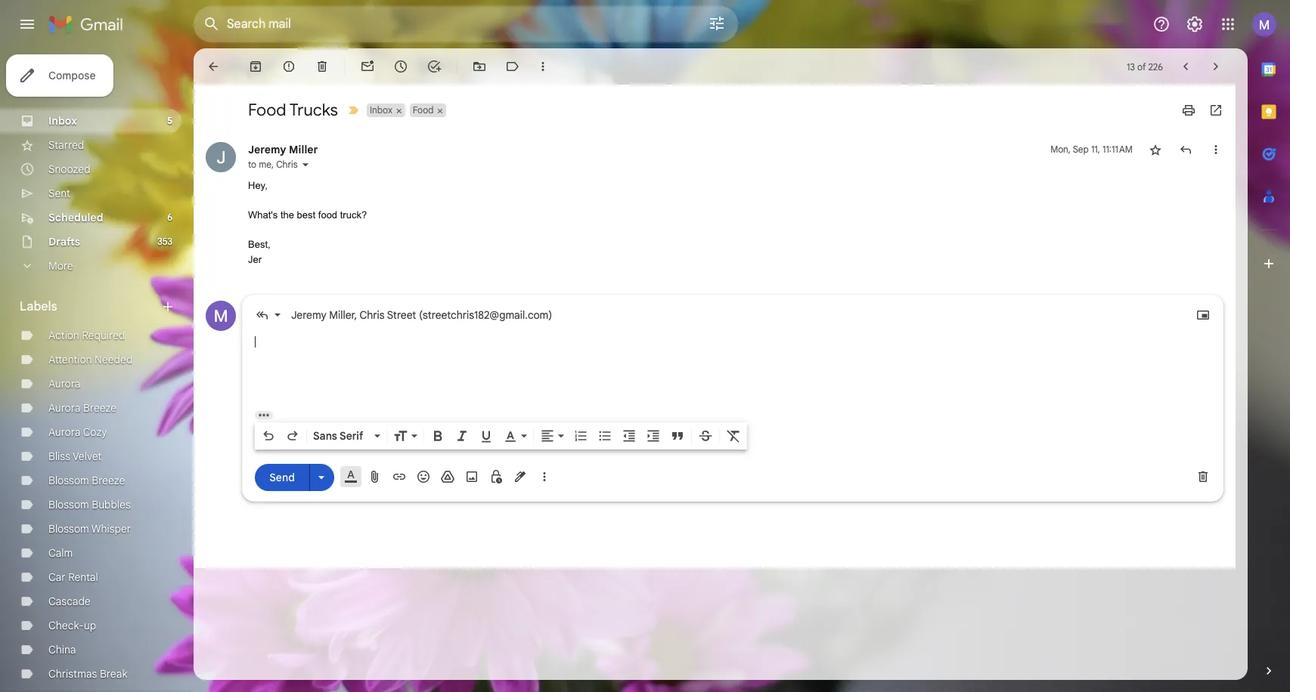 Task type: vqa. For each thing, say whether or not it's contained in the screenshot.
Aurora Breeze Aurora
yes



Task type: locate. For each thing, give the bounding box(es) containing it.
aurora
[[48, 377, 81, 391], [48, 402, 81, 415], [48, 426, 81, 440]]

1 horizontal spatial jeremy
[[291, 309, 327, 322]]

inbox link
[[48, 114, 77, 128]]

whisper
[[91, 523, 131, 536]]

0 vertical spatial jeremy
[[248, 143, 286, 157]]

underline ‪(⌘u)‬ image
[[479, 430, 494, 445]]

breeze up the cozy
[[83, 402, 117, 415]]

aurora down aurora "link"
[[48, 402, 81, 415]]

inbox inside labels navigation
[[48, 114, 77, 128]]

indent less ‪(⌘[)‬ image
[[622, 429, 637, 444]]

2 aurora from the top
[[48, 402, 81, 415]]

aurora cozy
[[48, 426, 107, 440]]

blossom up calm
[[48, 523, 89, 536]]

jeremy for jeremy miller , chris street (streetchris182@gmail.com)
[[291, 309, 327, 322]]

indent more ‪(⌘])‬ image
[[646, 429, 661, 444]]

blossom
[[48, 474, 89, 488], [48, 499, 89, 512], [48, 523, 89, 536]]

1 aurora from the top
[[48, 377, 81, 391]]

1 horizontal spatial food
[[413, 104, 434, 116]]

0 vertical spatial ,
[[272, 159, 274, 170]]

more
[[48, 259, 73, 273]]

formatting options toolbar
[[255, 423, 747, 450]]

break
[[100, 668, 127, 682]]

1 vertical spatial aurora
[[48, 402, 81, 415]]

send button
[[255, 464, 309, 491]]

aurora link
[[48, 377, 81, 391]]

, down 'jeremy miller'
[[272, 159, 274, 170]]

attention needed
[[48, 353, 133, 367]]

blossom down "bliss velvet" link
[[48, 474, 89, 488]]

insert link ‪(⌘k)‬ image
[[392, 470, 407, 485]]

breeze
[[83, 402, 117, 415], [92, 474, 125, 488]]

jer
[[248, 254, 262, 265]]

1 vertical spatial breeze
[[92, 474, 125, 488]]

inbox for inbox "link"
[[48, 114, 77, 128]]

settings image
[[1186, 15, 1204, 33]]

0 horizontal spatial miller
[[289, 143, 318, 157]]

newer image
[[1179, 59, 1194, 74]]

toggle confidential mode image
[[489, 470, 504, 485]]

breeze up "bubbles" on the bottom
[[92, 474, 125, 488]]

blossom whisper link
[[48, 523, 131, 536]]

,
[[272, 159, 274, 170], [354, 309, 357, 322]]

, left 'street' at left
[[354, 309, 357, 322]]

2 vertical spatial blossom
[[48, 523, 89, 536]]

5
[[167, 115, 172, 126]]

snoozed
[[48, 163, 91, 176]]

discard draft ‪(⌘⇧d)‬ image
[[1196, 470, 1211, 485]]

3 aurora from the top
[[48, 426, 81, 440]]

0 vertical spatial blossom
[[48, 474, 89, 488]]

1 vertical spatial ,
[[354, 309, 357, 322]]

1 vertical spatial miller
[[329, 309, 354, 322]]

0 vertical spatial aurora
[[48, 377, 81, 391]]

jeremy
[[248, 143, 286, 157], [291, 309, 327, 322]]

sep
[[1073, 144, 1089, 155]]

inbox left the "food" button
[[370, 104, 393, 116]]

miller for jeremy miller , chris street (streetchris182@gmail.com)
[[329, 309, 354, 322]]

food
[[248, 100, 286, 120], [413, 104, 434, 116]]

more image
[[536, 59, 551, 74]]

insert emoji ‪(⌘⇧2)‬ image
[[416, 470, 431, 485]]

the
[[281, 210, 294, 221]]

breeze for aurora breeze
[[83, 402, 117, 415]]

trucks
[[290, 100, 338, 120]]

sent
[[48, 187, 70, 200]]

miller up show details icon
[[289, 143, 318, 157]]

1 horizontal spatial inbox
[[370, 104, 393, 116]]

0 horizontal spatial chris
[[276, 159, 298, 170]]

labels heading
[[20, 300, 160, 315]]

drafts
[[48, 235, 80, 249]]

up
[[84, 620, 96, 633]]

food inside button
[[413, 104, 434, 116]]

redo ‪(⌘y)‬ image
[[285, 429, 300, 444]]

insert photo image
[[464, 470, 480, 485]]

food button
[[410, 104, 435, 117]]

blossom whisper
[[48, 523, 131, 536]]

blossom breeze
[[48, 474, 125, 488]]

2 vertical spatial aurora
[[48, 426, 81, 440]]

13 of 226
[[1127, 61, 1163, 72]]

chris down 'jeremy miller'
[[276, 159, 298, 170]]

0 vertical spatial breeze
[[83, 402, 117, 415]]

0 horizontal spatial ,
[[272, 159, 274, 170]]

cascade
[[48, 595, 91, 609]]

drafts link
[[48, 235, 80, 249]]

best, jer
[[248, 239, 271, 265]]

bulleted list ‪(⌘⇧8)‬ image
[[598, 429, 613, 444]]

blossom down the blossom breeze
[[48, 499, 89, 512]]

1 vertical spatial jeremy
[[291, 309, 327, 322]]

None search field
[[194, 6, 738, 42]]

snoozed link
[[48, 163, 91, 176]]

chris
[[276, 159, 298, 170], [360, 309, 385, 322]]

bubbles
[[92, 499, 131, 512]]

jeremy up "me"
[[248, 143, 286, 157]]

1 horizontal spatial miller
[[329, 309, 354, 322]]

back to inbox image
[[206, 59, 221, 74]]

calm link
[[48, 547, 73, 561]]

3 blossom from the top
[[48, 523, 89, 536]]

miller
[[289, 143, 318, 157], [329, 309, 354, 322]]

inbox button
[[367, 104, 394, 117]]

1 horizontal spatial chris
[[360, 309, 385, 322]]

sent link
[[48, 187, 70, 200]]

sans
[[313, 430, 337, 443]]

1 horizontal spatial ,
[[354, 309, 357, 322]]

labels
[[20, 300, 57, 315]]

calm
[[48, 547, 73, 561]]

1 vertical spatial chris
[[360, 309, 385, 322]]

1 blossom from the top
[[48, 474, 89, 488]]

jeremy right type of response icon
[[291, 309, 327, 322]]

aurora up bliss
[[48, 426, 81, 440]]

scheduled link
[[48, 211, 103, 225]]

0 horizontal spatial jeremy
[[248, 143, 286, 157]]

miller left 'street' at left
[[329, 309, 354, 322]]

aurora down attention
[[48, 377, 81, 391]]

0 vertical spatial chris
[[276, 159, 298, 170]]

attention needed link
[[48, 353, 133, 367]]

0 horizontal spatial food
[[248, 100, 286, 120]]

tab list
[[1248, 48, 1291, 638]]

insert files using drive image
[[440, 470, 455, 485]]

food trucks
[[248, 100, 338, 120]]

report spam image
[[281, 59, 297, 74]]

1 vertical spatial blossom
[[48, 499, 89, 512]]

2 blossom from the top
[[48, 499, 89, 512]]

more button
[[0, 254, 182, 278]]

velvet
[[73, 450, 102, 464]]

labels image
[[505, 59, 520, 74]]

bliss velvet link
[[48, 450, 102, 464]]

blossom for blossom whisper
[[48, 523, 89, 536]]

chris left 'street' at left
[[360, 309, 385, 322]]

aurora breeze link
[[48, 402, 117, 415]]

food up 'jeremy miller'
[[248, 100, 286, 120]]

6
[[167, 212, 172, 223]]

italic ‪(⌘i)‬ image
[[455, 429, 470, 444]]

0 horizontal spatial inbox
[[48, 114, 77, 128]]

advanced search options image
[[702, 8, 732, 39]]

christmas
[[48, 668, 97, 682]]

(streetchris182@gmail.com)
[[419, 309, 552, 322]]

inbox
[[370, 104, 393, 116], [48, 114, 77, 128]]

older image
[[1209, 59, 1224, 74]]

inbox inside inbox button
[[370, 104, 393, 116]]

attention
[[48, 353, 92, 367]]

0 vertical spatial miller
[[289, 143, 318, 157]]

add to tasks image
[[427, 59, 442, 74]]

aurora for aurora cozy
[[48, 426, 81, 440]]

of
[[1138, 61, 1146, 72]]

inbox up starred on the top
[[48, 114, 77, 128]]

food right inbox button
[[413, 104, 434, 116]]

bold ‪(⌘b)‬ image
[[430, 429, 446, 444]]

, for miller
[[354, 309, 357, 322]]



Task type: describe. For each thing, give the bounding box(es) containing it.
main menu image
[[18, 15, 36, 33]]

street
[[387, 309, 416, 322]]

action
[[48, 329, 79, 343]]

starred link
[[48, 138, 84, 152]]

car rental link
[[48, 571, 98, 585]]

to
[[248, 159, 257, 170]]

numbered list ‪(⌘⇧7)‬ image
[[573, 429, 589, 444]]

scheduled
[[48, 211, 103, 225]]

attach files image
[[368, 470, 383, 485]]

christmas break
[[48, 668, 127, 682]]

to me , chris
[[248, 159, 298, 170]]

compose
[[48, 69, 96, 82]]

sans serif
[[313, 430, 363, 443]]

blossom for blossom breeze
[[48, 474, 89, 488]]

starred
[[48, 138, 84, 152]]

labels navigation
[[0, 48, 194, 693]]

blossom bubbles
[[48, 499, 131, 512]]

best
[[297, 210, 316, 221]]

miller for jeremy miller
[[289, 143, 318, 157]]

check-up
[[48, 620, 96, 633]]

snooze image
[[393, 59, 409, 74]]

type of response image
[[255, 308, 270, 323]]

rental
[[68, 571, 98, 585]]

hey,
[[248, 180, 268, 191]]

move to image
[[472, 59, 487, 74]]

inbox for inbox button
[[370, 104, 393, 116]]

me
[[259, 159, 272, 170]]

mon, sep 11, 11:11 am
[[1051, 144, 1133, 155]]

insert signature image
[[513, 470, 528, 485]]

353
[[158, 236, 172, 247]]

delete image
[[315, 59, 330, 74]]

mon, sep 11, 11:11 am cell
[[1051, 142, 1133, 157]]

blossom for blossom bubbles
[[48, 499, 89, 512]]

11:11 am
[[1103, 144, 1133, 155]]

china
[[48, 644, 76, 657]]

chris for miller
[[360, 309, 385, 322]]

mon,
[[1051, 144, 1071, 155]]

gmail image
[[48, 9, 131, 39]]

blossom breeze link
[[48, 474, 125, 488]]

breeze for blossom breeze
[[92, 474, 125, 488]]

what's the best food truck?
[[248, 210, 367, 221]]

jeremy miller
[[248, 143, 318, 157]]

needed
[[95, 353, 133, 367]]

blossom bubbles link
[[48, 499, 131, 512]]

quote ‪(⌘⇧9)‬ image
[[670, 429, 685, 444]]

undo ‪(⌘z)‬ image
[[261, 429, 276, 444]]

action required link
[[48, 329, 125, 343]]

sans serif option
[[310, 429, 371, 444]]

check-
[[48, 620, 84, 633]]

Not starred checkbox
[[1148, 142, 1163, 157]]

send
[[269, 471, 295, 485]]

what's
[[248, 210, 278, 221]]

car
[[48, 571, 66, 585]]

china link
[[48, 644, 76, 657]]

action required
[[48, 329, 125, 343]]

aurora for aurora breeze
[[48, 402, 81, 415]]

show trimmed content image
[[255, 412, 273, 420]]

check-up link
[[48, 620, 96, 633]]

aurora cozy link
[[48, 426, 107, 440]]

11,
[[1092, 144, 1101, 155]]

aurora for aurora "link"
[[48, 377, 81, 391]]

cozy
[[83, 426, 107, 440]]

Search mail text field
[[227, 17, 666, 32]]

remove formatting ‪(⌘\)‬ image
[[726, 429, 741, 444]]

, for me
[[272, 159, 274, 170]]

strikethrough ‪(⌘⇧x)‬ image
[[698, 429, 713, 444]]

food for food trucks
[[248, 100, 286, 120]]

bliss velvet
[[48, 450, 102, 464]]

required
[[82, 329, 125, 343]]

best,
[[248, 239, 271, 250]]

food
[[318, 210, 337, 221]]

jeremy for jeremy miller
[[248, 143, 286, 157]]

search mail image
[[198, 11, 225, 38]]

jeremy miller , chris street (streetchris182@gmail.com)
[[291, 309, 552, 322]]

aurora breeze
[[48, 402, 117, 415]]

more send options image
[[314, 470, 329, 485]]

food for food
[[413, 104, 434, 116]]

13
[[1127, 61, 1135, 72]]

car rental
[[48, 571, 98, 585]]

christmas break link
[[48, 668, 127, 682]]

226
[[1149, 61, 1163, 72]]

support image
[[1153, 15, 1171, 33]]

truck?
[[340, 210, 367, 221]]

serif
[[340, 430, 363, 443]]

show details image
[[301, 160, 310, 169]]

archive image
[[248, 59, 263, 74]]

cascade link
[[48, 595, 91, 609]]

Message Body text field
[[255, 335, 1211, 399]]

more options image
[[540, 470, 549, 485]]

bliss
[[48, 450, 70, 464]]

chris for me
[[276, 159, 298, 170]]

compose button
[[6, 54, 114, 97]]



